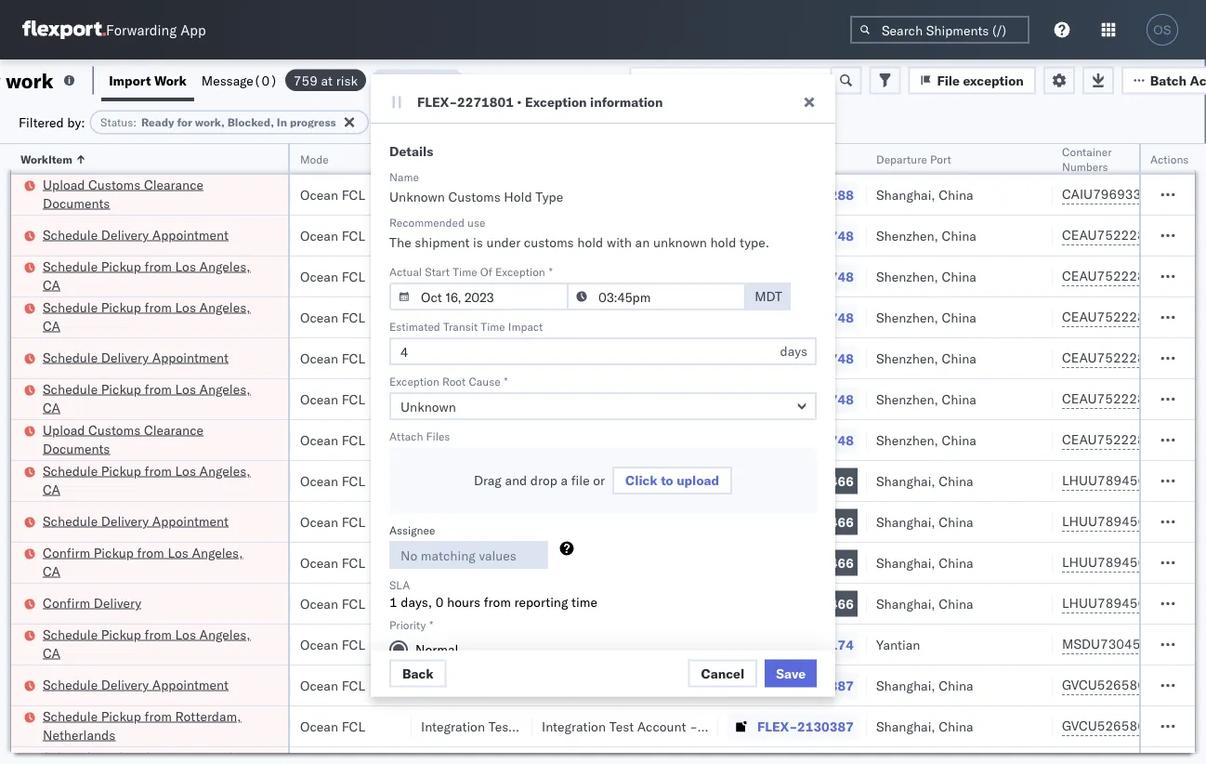 Task type: describe. For each thing, give the bounding box(es) containing it.
drag
[[474, 472, 502, 489]]

pickup for 3rd schedule pickup from los angeles, ca button
[[101, 381, 141, 397]]

schedule inside schedule pickup from rotterdam, netherlands
[[43, 708, 98, 724]]

2 schedule delivery appointment button from the top
[[43, 348, 229, 369]]

delivery for second schedule delivery appointment button from the top
[[101, 349, 149, 365]]

1 flex-2130387 from the top
[[758, 677, 854, 694]]

1 appointment from the top
[[152, 226, 229, 243]]

time for transit
[[481, 319, 506, 333]]

pickup for 5th schedule pickup from los angeles, ca button from the bottom
[[101, 258, 141, 274]]

customs inside name unknown customs hold type
[[449, 189, 501, 205]]

mdt
[[755, 288, 783, 305]]

at risk : overdue, due soon
[[499, 115, 641, 129]]

-- : -- -- text field
[[567, 283, 747, 311]]

9 fcl from the top
[[342, 514, 365, 530]]

mbl
[[1184, 152, 1207, 166]]

4 12:59 from the top
[[31, 350, 67, 366]]

1 flexport demo consignee from the top
[[421, 186, 574, 203]]

angeles, for 3rd the schedule pickup from los angeles, ca 'link' from the bottom of the page
[[199, 381, 251, 397]]

use
[[468, 215, 486, 229]]

2 integration from the top
[[542, 718, 606, 735]]

10 resize handle column header from the left
[[1173, 144, 1196, 764]]

5:00 pm mst, dec 23, 2022
[[31, 555, 204, 571]]

1 mae from the top
[[1184, 636, 1207, 653]]

--
[[542, 186, 558, 203]]

3 flex-1889466 from the top
[[758, 555, 854, 571]]

1 vertical spatial 23,
[[145, 677, 165, 694]]

forwarding app
[[106, 21, 206, 39]]

os button
[[1142, 8, 1185, 51]]

on
[[407, 72, 422, 88]]

consignee down reporting
[[511, 636, 574, 653]]

2 shenzhen, china from the top
[[877, 268, 977, 285]]

deadline
[[31, 152, 76, 166]]

confirm for confirm pickup from los angeles, ca
[[43, 544, 90, 561]]

6 schedule from the top
[[43, 463, 98, 479]]

schedule delivery appointment link for fourth schedule delivery appointment button
[[43, 675, 229, 694]]

0 vertical spatial 2023
[[177, 636, 209, 653]]

priority
[[390, 618, 426, 632]]

3 uetu52 from the top
[[1162, 554, 1207, 570]]

deadline button
[[21, 148, 207, 166]]

2 schedule pickup from los angeles, ca link from the top
[[43, 298, 264, 335]]

5 schedule from the top
[[43, 381, 98, 397]]

1 resize handle column header from the left
[[204, 144, 226, 764]]

confirm pickup from los angeles, ca button
[[43, 543, 264, 583]]

7 resize handle column header from the left
[[845, 144, 867, 764]]

2 vertical spatial jan
[[121, 718, 141, 735]]

5 ceau7522281, from the top
[[1063, 391, 1158, 407]]

12:00 am mst, nov 9, 2022
[[31, 432, 205, 448]]

2 hold from the left
[[711, 234, 737, 251]]

5 hlxu62 from the top
[[1162, 391, 1207, 407]]

3 schedule pickup from los angeles, ca button from the top
[[43, 380, 264, 419]]

1 upload from the top
[[43, 176, 85, 192]]

soon
[[615, 115, 641, 129]]

at
[[499, 115, 511, 129]]

: for status
[[133, 115, 137, 129]]

3 abc from the top
[[1184, 555, 1207, 571]]

los for 3rd schedule pickup from los angeles, ca button
[[175, 381, 196, 397]]

4 flex-1846748 from the top
[[758, 350, 854, 366]]

2271801
[[458, 94, 514, 110]]

3 resize handle column header from the left
[[269, 144, 291, 764]]

delivery for confirm delivery button
[[94, 595, 141, 611]]

snoozed : no
[[385, 115, 451, 129]]

the
[[390, 234, 412, 251]]

bookings
[[542, 636, 597, 653]]

2 shanghai, from the top
[[877, 473, 936, 489]]

: for snoozed
[[428, 115, 431, 129]]

3 appointment from the top
[[152, 513, 229, 529]]

is
[[473, 234, 483, 251]]

2 schedule from the top
[[43, 258, 98, 274]]

type.
[[740, 234, 770, 251]]

3 shenzhen, from the top
[[877, 309, 939, 325]]

1 ceau7522281, from the top
[[1063, 227, 1158, 243]]

angeles, for confirm pickup from los angeles, ca link
[[192, 544, 243, 561]]

sla
[[390, 578, 410, 592]]

2 1846748 from the top
[[798, 268, 854, 285]]

cancel
[[701, 665, 745, 682]]

clearance for first upload customs clearance documents link from the top
[[144, 176, 204, 192]]

exception
[[964, 72, 1024, 88]]

2 flex-1846748 from the top
[[758, 268, 854, 285]]

1 schedule pickup from los angeles, ca from the top
[[43, 258, 251, 293]]

3 ocean fcl from the top
[[300, 268, 365, 285]]

click to upload button
[[613, 467, 733, 495]]

9 ocean fcl from the top
[[300, 514, 365, 530]]

2 vertical spatial exception
[[390, 374, 440, 388]]

time for start
[[453, 265, 478, 278]]

4 uetu52 from the top
[[1162, 595, 1207, 611]]

2 lhuu7894563, from the top
[[1063, 513, 1159, 530]]

5 schedule pickup from los angeles, ca button from the top
[[43, 625, 264, 664]]

ca for second the schedule pickup from los angeles, ca 'link' from the bottom
[[43, 481, 60, 497]]

port
[[931, 152, 952, 166]]

3 schedule pickup from los angeles, ca from the top
[[43, 381, 251, 416]]

1 upload customs clearance documents button from the top
[[43, 175, 264, 214]]

6 resize handle column header from the left
[[696, 144, 719, 764]]

1660288
[[798, 186, 854, 203]]

2 horizontal spatial *
[[549, 265, 553, 278]]

los for 2nd schedule pickup from los angeles, ca button
[[175, 299, 196, 315]]

2 ceau7522281, hlxu62 from the top
[[1063, 268, 1207, 284]]

progress
[[290, 115, 336, 129]]

Enter integers only number field
[[390, 338, 817, 365]]

save
[[777, 665, 806, 682]]

attach files
[[390, 429, 450, 443]]

mode
[[300, 152, 329, 166]]

3 1889466 from the top
[[798, 555, 854, 571]]

default
[[534, 72, 578, 88]]

client
[[421, 152, 451, 166]]

container numbers
[[1063, 145, 1112, 173]]

11 fcl from the top
[[342, 596, 365, 612]]

angeles, for 4th the schedule pickup from los angeles, ca 'link' from the bottom of the page
[[199, 299, 251, 315]]

filtered
[[19, 114, 64, 130]]

1 vertical spatial risk
[[513, 115, 532, 129]]

name unknown customs hold type
[[390, 170, 564, 205]]

status : ready for work, blocked, in progress
[[101, 115, 336, 129]]

departure port
[[877, 152, 952, 166]]

9,
[[157, 432, 169, 448]]

batch ac
[[1151, 72, 1207, 88]]

upload customs clearance documents for first upload customs clearance documents link from the top
[[43, 176, 204, 211]]

dec left 24,
[[122, 596, 146, 612]]

pickup for 1st schedule pickup from los angeles, ca button from the bottom
[[101, 626, 141, 642]]

forwarding
[[106, 21, 177, 39]]

1 account from the top
[[638, 677, 687, 694]]

1 shanghai, from the top
[[877, 186, 936, 203]]

numbers
[[1063, 159, 1109, 173]]

days,
[[401, 594, 432, 610]]

delivery for third schedule delivery appointment button
[[101, 513, 149, 529]]

recommended use the shipment is under customs hold with an unknown hold type.
[[390, 215, 770, 251]]

overdue,
[[540, 115, 589, 129]]

8 12:59 from the top
[[31, 636, 67, 653]]

name inside button
[[454, 152, 484, 166]]

a
[[561, 472, 568, 489]]

2 abc from the top
[[1184, 514, 1207, 530]]

2 uetu52 from the top
[[1162, 513, 1207, 530]]

•
[[517, 94, 522, 110]]

delivery for 4th schedule delivery appointment button from the bottom of the page
[[101, 226, 149, 243]]

dec down 12:00 am mst, nov 9, 2022 at the left bottom of the page
[[130, 473, 154, 489]]

ca for confirm pickup from los angeles, ca link
[[43, 563, 60, 579]]

7 schedule from the top
[[43, 513, 98, 529]]

4 shanghai, from the top
[[877, 555, 936, 571]]

1:00 am mdt, aug 19, 2022
[[31, 186, 206, 203]]

time
[[572, 594, 598, 610]]

from inside schedule pickup from rotterdam, netherlands
[[145, 708, 172, 724]]

5:00
[[31, 555, 59, 571]]

5 test from the top
[[1184, 391, 1207, 407]]

filtered by:
[[19, 114, 85, 130]]

1:00
[[31, 186, 59, 203]]

1 lhuu7894563, uetu52 from the top
[[1063, 472, 1207, 489]]

clearance for first upload customs clearance documents link from the bottom of the page
[[144, 422, 204, 438]]

2 test from the top
[[1184, 268, 1207, 285]]

drag and drop a file or
[[474, 472, 605, 489]]

1 hold from the left
[[578, 234, 604, 251]]

759
[[294, 72, 318, 88]]

3 pm from the top
[[62, 718, 83, 735]]

work,
[[195, 115, 225, 129]]

2 14, from the top
[[157, 514, 178, 530]]

unknown
[[654, 234, 707, 251]]

205 on track
[[379, 72, 455, 88]]

1 schedule delivery appointment button from the top
[[43, 225, 229, 246]]

2 resize handle column header from the left
[[266, 144, 288, 764]]

4 ceau7522281, hlxu62 from the top
[[1063, 350, 1207, 366]]

3 shanghai, from the top
[[877, 514, 936, 530]]

flex-2271801 • exception information
[[417, 94, 663, 110]]

0 vertical spatial risk
[[336, 72, 358, 88]]

of
[[480, 265, 493, 278]]

4 ocean fcl from the top
[[300, 309, 365, 325]]

12:00
[[31, 432, 67, 448]]

4 schedule pickup from los angeles, ca link from the top
[[43, 462, 264, 499]]

upload customs clearance documents for first upload customs clearance documents link from the bottom of the page
[[43, 422, 204, 457]]

2 upload customs clearance documents button from the top
[[43, 421, 264, 460]]

schedule pickup from rotterdam, netherlands button
[[43, 707, 264, 746]]

14 fcl from the top
[[342, 718, 365, 735]]

under
[[487, 234, 521, 251]]

unknown
[[390, 189, 445, 205]]

1 vertical spatial exception
[[496, 265, 546, 278]]

details
[[390, 143, 434, 159]]

schedule delivery appointment link for 4th schedule delivery appointment button from the bottom of the page
[[43, 225, 229, 244]]

yantian
[[877, 636, 921, 653]]

reset to default filters
[[479, 72, 619, 88]]

2 flexport from the top
[[421, 636, 470, 653]]

an
[[636, 234, 650, 251]]

4 abc from the top
[[1184, 596, 1207, 612]]

12:59 am mst, jan 13, 2023
[[31, 636, 209, 653]]

pickup for schedule pickup from rotterdam, netherlands button
[[101, 708, 141, 724]]

los for 2nd schedule pickup from los angeles, ca button from the bottom of the page
[[175, 463, 196, 479]]

7 shanghai, china from the top
[[877, 718, 974, 735]]

2 pm from the top
[[62, 677, 83, 694]]

6 shenzhen, china from the top
[[877, 432, 977, 448]]

hold
[[504, 189, 532, 205]]

1 shanghai, china from the top
[[877, 186, 974, 203]]

shipment
[[415, 234, 470, 251]]

pickup for 2nd schedule pickup from los angeles, ca button from the bottom of the page
[[101, 463, 141, 479]]

attach
[[390, 429, 423, 443]]

actual
[[390, 265, 422, 278]]

2 upload customs clearance documents link from the top
[[43, 421, 264, 458]]

for
[[177, 115, 192, 129]]

4 shenzhen, from the top
[[877, 350, 939, 366]]

assignee
[[390, 523, 435, 537]]

4 shanghai, china from the top
[[877, 555, 974, 571]]

5 1846748 from the top
[[798, 391, 854, 407]]

Unknown text field
[[390, 392, 817, 420]]

1 1889466 from the top
[[798, 473, 854, 489]]

1
[[390, 594, 398, 610]]

msdu7304509
[[1063, 636, 1157, 652]]

2 vertical spatial 2023
[[168, 718, 200, 735]]

4 hlxu62 from the top
[[1162, 350, 1207, 366]]

exception root cause *
[[390, 374, 508, 388]]

3 lhuu7894563, from the top
[[1063, 554, 1159, 570]]

19,
[[151, 186, 171, 203]]

los for 1st schedule pickup from los angeles, ca button from the bottom
[[175, 626, 196, 642]]



Task type: locate. For each thing, give the bounding box(es) containing it.
confirm down 5:00
[[43, 595, 90, 611]]

0 vertical spatial mae
[[1184, 636, 1207, 653]]

schedule delivery appointment button up 12:00 am mst, nov 9, 2022 at the left bottom of the page
[[43, 348, 229, 369]]

1 9:30 from the top
[[31, 677, 59, 694]]

0 vertical spatial account
[[638, 677, 687, 694]]

to up •
[[518, 72, 530, 88]]

consignee up cancel button
[[628, 636, 690, 653]]

los
[[175, 258, 196, 274], [175, 299, 196, 315], [175, 381, 196, 397], [175, 463, 196, 479], [168, 544, 189, 561], [175, 626, 196, 642]]

documents
[[43, 195, 110, 211], [43, 440, 110, 457]]

angeles, inside confirm pickup from los angeles, ca
[[192, 544, 243, 561]]

customs left 9,
[[88, 422, 141, 438]]

schedule delivery appointment up schedule pickup from rotterdam, netherlands
[[43, 676, 229, 693]]

flex-2130387 down flex-1893174
[[758, 677, 854, 694]]

confirm inside confirm pickup from los angeles, ca
[[43, 544, 90, 561]]

1 flex-1889466 from the top
[[758, 473, 854, 489]]

yml
[[1184, 186, 1207, 203]]

schedule delivery appointment link down 'aug'
[[43, 225, 229, 244]]

2130387
[[798, 677, 854, 694], [798, 718, 854, 735]]

1 vertical spatial mae
[[1184, 677, 1207, 694]]

1 vertical spatial clearance
[[144, 422, 204, 438]]

1 vertical spatial integration
[[542, 718, 606, 735]]

flexport down priority *
[[421, 636, 470, 653]]

1 vertical spatial documents
[[43, 440, 110, 457]]

5 flex-1846748 from the top
[[758, 391, 854, 407]]

app
[[181, 21, 206, 39]]

23, left rotterdam, on the bottom of the page
[[145, 718, 165, 735]]

karl
[[701, 677, 725, 694], [701, 718, 725, 735]]

0 vertical spatial to
[[518, 72, 530, 88]]

workitem button
[[11, 148, 270, 166]]

delivery
[[101, 226, 149, 243], [101, 349, 149, 365], [101, 513, 149, 529], [94, 595, 141, 611], [101, 676, 149, 693]]

0 vertical spatial gvcu5265864
[[1063, 677, 1154, 693]]

13,
[[154, 636, 174, 653]]

blocked,
[[227, 115, 274, 129]]

2 schedule pickup from los angeles, ca from the top
[[43, 299, 251, 334]]

confirm delivery
[[43, 595, 141, 611]]

6 flex-1846748 from the top
[[758, 432, 854, 448]]

12:59 am mdt, nov 5, 2022
[[31, 227, 206, 244], [31, 268, 206, 285], [31, 309, 206, 325], [31, 350, 206, 366], [31, 391, 206, 407]]

estimated
[[390, 319, 441, 333]]

delivery for fourth schedule delivery appointment button
[[101, 676, 149, 693]]

client name button
[[412, 148, 514, 166]]

0 vertical spatial 23,
[[148, 555, 168, 571]]

6 hlxu62 from the top
[[1162, 431, 1207, 448]]

2 schedule delivery appointment link from the top
[[43, 348, 229, 367]]

pickup inside confirm pickup from los angeles, ca
[[94, 544, 134, 561]]

3 5, from the top
[[158, 309, 170, 325]]

mae
[[1184, 636, 1207, 653], [1184, 677, 1207, 694], [1184, 718, 1207, 735]]

drop
[[531, 472, 558, 489]]

1 vertical spatial 12:59 am mst, dec 14, 2022
[[31, 514, 213, 530]]

3 fcl from the top
[[342, 268, 365, 285]]

0 horizontal spatial to
[[518, 72, 530, 88]]

in
[[277, 115, 287, 129]]

6 ceau7522281, from the top
[[1063, 431, 1158, 448]]

0 vertical spatial lagerfeld
[[729, 677, 784, 694]]

karl down cancel button
[[701, 718, 725, 735]]

demo up use
[[473, 186, 508, 203]]

confirm inside button
[[43, 595, 90, 611]]

0 vertical spatial upload customs clearance documents
[[43, 176, 204, 211]]

confirm pickup from los angeles, ca link
[[43, 543, 264, 581]]

ca for 3rd the schedule pickup from los angeles, ca 'link' from the bottom of the page
[[43, 399, 60, 416]]

0 vertical spatial integration
[[542, 677, 606, 694]]

2023 right '13,' at the left
[[177, 636, 209, 653]]

exception left root
[[390, 374, 440, 388]]

0 vertical spatial confirm
[[43, 544, 90, 561]]

4 ceau7522281, from the top
[[1063, 350, 1158, 366]]

12:59 am mst, dec 14, 2022 down 12:00 am mst, nov 9, 2022 at the left bottom of the page
[[31, 473, 213, 489]]

2 vertical spatial pm
[[62, 718, 83, 735]]

7 12:59 from the top
[[31, 514, 67, 530]]

4 test from the top
[[1184, 350, 1207, 366]]

1 horizontal spatial name
[[454, 152, 484, 166]]

flex-
[[417, 94, 458, 110], [758, 186, 798, 203], [758, 227, 798, 244], [758, 268, 798, 285], [758, 309, 798, 325], [758, 350, 798, 366], [758, 391, 798, 407], [758, 432, 798, 448], [758, 473, 798, 489], [758, 514, 798, 530], [758, 555, 798, 571], [758, 596, 798, 612], [758, 636, 798, 653], [758, 677, 798, 694], [758, 718, 798, 735]]

2023 down '13,' at the left
[[168, 718, 200, 735]]

1 vertical spatial integration test account - karl lagerfeld
[[542, 718, 784, 735]]

exception down under
[[496, 265, 546, 278]]

schedule delivery appointment button
[[43, 225, 229, 246], [43, 348, 229, 369], [43, 512, 229, 532], [43, 675, 229, 696]]

jan right the netherlands
[[121, 718, 141, 735]]

0 horizontal spatial :
[[133, 115, 137, 129]]

from inside confirm pickup from los angeles, ca
[[137, 544, 164, 561]]

shanghai,
[[877, 186, 936, 203], [877, 473, 936, 489], [877, 514, 936, 530], [877, 555, 936, 571], [877, 596, 936, 612], [877, 677, 936, 694], [877, 718, 936, 735]]

1 flexport from the top
[[421, 186, 470, 203]]

23, up 24,
[[148, 555, 168, 571]]

None text field
[[390, 541, 549, 569]]

2 flexport demo consignee from the top
[[421, 636, 574, 653]]

0 vertical spatial time
[[453, 265, 478, 278]]

upload
[[677, 472, 720, 489]]

0 vertical spatial name
[[454, 152, 484, 166]]

schedule pickup from los angeles, ca link
[[43, 257, 264, 294], [43, 298, 264, 335], [43, 380, 264, 417], [43, 462, 264, 499], [43, 625, 264, 662]]

ca for 4th the schedule pickup from los angeles, ca 'link' from the bottom of the page
[[43, 318, 60, 334]]

karl left save "button"
[[701, 677, 725, 694]]

cancel button
[[688, 660, 758, 688]]

1 horizontal spatial *
[[505, 374, 508, 388]]

3 schedule delivery appointment link from the top
[[43, 512, 229, 530]]

delivery down 5:00 pm mst, dec 23, 2022
[[94, 595, 141, 611]]

angeles, for 5th the schedule pickup from los angeles, ca 'link' from the bottom of the page
[[199, 258, 251, 274]]

flexport demo consignee
[[421, 186, 574, 203], [421, 636, 574, 653]]

0 vertical spatial exception
[[525, 94, 587, 110]]

2 vertical spatial *
[[430, 618, 434, 632]]

aug
[[123, 186, 147, 203]]

0 vertical spatial demo
[[473, 186, 508, 203]]

to for reset
[[518, 72, 530, 88]]

5 shanghai, from the top
[[877, 596, 936, 612]]

bosch
[[421, 227, 458, 244], [542, 227, 579, 244], [421, 268, 458, 285], [542, 268, 579, 285], [421, 309, 458, 325], [542, 309, 579, 325], [421, 350, 458, 366], [542, 350, 579, 366], [421, 391, 458, 407], [542, 391, 579, 407], [421, 432, 458, 448], [542, 432, 579, 448], [421, 473, 458, 489], [542, 473, 579, 489], [421, 514, 458, 530], [542, 514, 579, 530], [421, 555, 458, 571], [542, 555, 579, 571], [421, 596, 458, 612], [542, 596, 579, 612]]

Search Shipments (/) text field
[[851, 16, 1030, 44]]

ac
[[1191, 72, 1207, 88]]

from
[[145, 258, 172, 274], [145, 299, 172, 315], [145, 381, 172, 397], [145, 463, 172, 479], [137, 544, 164, 561], [484, 594, 511, 610], [145, 626, 172, 642], [145, 708, 172, 724]]

5 12:59 am mdt, nov 5, 2022 from the top
[[31, 391, 206, 407]]

schedule
[[43, 226, 98, 243], [43, 258, 98, 274], [43, 299, 98, 315], [43, 349, 98, 365], [43, 381, 98, 397], [43, 463, 98, 479], [43, 513, 98, 529], [43, 626, 98, 642], [43, 676, 98, 693], [43, 708, 98, 724]]

hold left "with"
[[578, 234, 604, 251]]

10 fcl from the top
[[342, 555, 365, 571]]

to right click
[[661, 472, 674, 489]]

ca for 5th the schedule pickup from los angeles, ca 'link' from the bottom of the page
[[43, 277, 60, 293]]

schedule delivery appointment up confirm pickup from los angeles, ca
[[43, 513, 229, 529]]

10 ocean fcl from the top
[[300, 555, 365, 571]]

5 shanghai, china from the top
[[877, 596, 974, 612]]

flexport
[[421, 186, 470, 203], [421, 636, 470, 653]]

7:00
[[31, 596, 59, 612]]

3 flex-1846748 from the top
[[758, 309, 854, 325]]

5 shenzhen, from the top
[[877, 391, 939, 407]]

2 schedule delivery appointment from the top
[[43, 349, 229, 365]]

0 horizontal spatial risk
[[336, 72, 358, 88]]

4 resize handle column header from the left
[[390, 144, 412, 764]]

1 vertical spatial upload customs clearance documents button
[[43, 421, 264, 460]]

file exception button
[[909, 66, 1037, 94], [909, 66, 1037, 94]]

1 vertical spatial lagerfeld
[[729, 718, 784, 735]]

1 karl from the top
[[701, 677, 725, 694]]

confirm for confirm delivery
[[43, 595, 90, 611]]

1 vertical spatial name
[[390, 170, 419, 184]]

5 5, from the top
[[158, 391, 170, 407]]

:
[[133, 115, 137, 129], [428, 115, 431, 129], [532, 115, 536, 129]]

flexport demo consignee up use
[[421, 186, 574, 203]]

9:30
[[31, 677, 59, 694], [31, 718, 59, 735]]

2 9:30 from the top
[[31, 718, 59, 735]]

1 vertical spatial pm
[[62, 677, 83, 694]]

hold left type.
[[711, 234, 737, 251]]

from inside the sla 1 days, 0 hours from reporting time
[[484, 594, 511, 610]]

1 shenzhen, china from the top
[[877, 227, 977, 244]]

1 vertical spatial to
[[661, 472, 674, 489]]

angeles, for fifth the schedule pickup from los angeles, ca 'link' from the top
[[199, 626, 251, 642]]

appointment up rotterdam, on the bottom of the page
[[152, 676, 229, 693]]

start
[[425, 265, 450, 278]]

13 fcl from the top
[[342, 677, 365, 694]]

0 vertical spatial karl
[[701, 677, 725, 694]]

0 vertical spatial integration test account - karl lagerfeld
[[542, 677, 784, 694]]

integration
[[542, 677, 606, 694], [542, 718, 606, 735]]

1 vertical spatial time
[[481, 319, 506, 333]]

2 gvcu5265864 from the top
[[1063, 718, 1154, 734]]

3 schedule from the top
[[43, 299, 98, 315]]

1 demo from the top
[[473, 186, 508, 203]]

work
[[154, 72, 187, 88]]

1 gvcu5265864 from the top
[[1063, 677, 1154, 693]]

time right transit
[[481, 319, 506, 333]]

6 fcl from the top
[[342, 391, 365, 407]]

flex-2130387 button
[[728, 673, 858, 699], [728, 673, 858, 699], [728, 714, 858, 740], [728, 714, 858, 740]]

1 horizontal spatial time
[[481, 319, 506, 333]]

1 hlxu62 from the top
[[1162, 227, 1207, 243]]

flex-2130387 down save "button"
[[758, 718, 854, 735]]

delivery down 1:00 am mdt, aug 19, 2022 at the top of the page
[[101, 226, 149, 243]]

forwarding app link
[[22, 20, 206, 39]]

1 vertical spatial account
[[638, 718, 687, 735]]

2 horizontal spatial :
[[532, 115, 536, 129]]

documents down deadline
[[43, 195, 110, 211]]

time left of
[[453, 265, 478, 278]]

appointment up confirm pickup from los angeles, ca link
[[152, 513, 229, 529]]

1 horizontal spatial hold
[[711, 234, 737, 251]]

1 vertical spatial 2023
[[168, 677, 200, 694]]

to inside 'button'
[[518, 72, 530, 88]]

3 12:59 am mdt, nov 5, 2022 from the top
[[31, 309, 206, 325]]

file exception
[[938, 72, 1024, 88]]

flex-1660288 button
[[728, 182, 858, 208], [728, 182, 858, 208]]

2 vertical spatial mae
[[1184, 718, 1207, 735]]

flexport demo consignee down the sla 1 days, 0 hours from reporting time in the left bottom of the page
[[421, 636, 574, 653]]

1 lhuu7894563, from the top
[[1063, 472, 1159, 489]]

2 1889466 from the top
[[798, 514, 854, 530]]

schedule delivery appointment button up schedule pickup from rotterdam, netherlands
[[43, 675, 229, 696]]

: down flex-2271801 • exception information
[[532, 115, 536, 129]]

angeles, for second the schedule pickup from los angeles, ca 'link' from the bottom
[[199, 463, 251, 479]]

* right "priority"
[[430, 618, 434, 632]]

5 resize handle column header from the left
[[510, 144, 533, 764]]

los for 5th schedule pickup from los angeles, ca button from the bottom
[[175, 258, 196, 274]]

2023 up rotterdam, on the bottom of the page
[[168, 677, 200, 694]]

6 shanghai, china from the top
[[877, 677, 974, 694]]

2 lhuu7894563, uetu52 from the top
[[1063, 513, 1207, 530]]

at
[[321, 72, 333, 88]]

1 vertical spatial 9:30 pm mst, jan 23, 2023
[[31, 718, 200, 735]]

test
[[503, 227, 527, 244], [624, 227, 648, 244], [503, 268, 527, 285], [624, 268, 648, 285], [503, 309, 527, 325], [624, 309, 648, 325], [503, 350, 527, 366], [624, 350, 648, 366], [503, 391, 527, 407], [624, 391, 648, 407], [503, 432, 527, 448], [624, 432, 648, 448], [503, 473, 527, 489], [624, 473, 648, 489], [503, 514, 527, 530], [624, 514, 648, 530], [503, 555, 527, 571], [624, 555, 648, 571], [503, 596, 527, 612], [624, 596, 648, 612], [600, 636, 625, 653], [610, 677, 634, 694], [610, 718, 634, 735]]

4 1889466 from the top
[[798, 596, 854, 612]]

1 schedule pickup from los angeles, ca button from the top
[[43, 257, 264, 296]]

1 integration from the top
[[542, 677, 606, 694]]

: left no
[[428, 115, 431, 129]]

hold
[[578, 234, 604, 251], [711, 234, 737, 251]]

name up name unknown customs hold type at top
[[454, 152, 484, 166]]

nov
[[131, 227, 155, 244], [131, 268, 155, 285], [131, 309, 155, 325], [131, 350, 155, 366], [131, 391, 155, 407], [130, 432, 154, 448]]

Search Work text field
[[630, 66, 833, 94]]

1 vertical spatial karl
[[701, 718, 725, 735]]

6 ceau7522281, hlxu62 from the top
[[1063, 431, 1207, 448]]

demo down hours
[[473, 636, 508, 653]]

dec up confirm pickup from los angeles, ca
[[130, 514, 154, 530]]

* down customs
[[549, 265, 553, 278]]

message
[[202, 72, 254, 88]]

1893174
[[798, 636, 854, 653]]

1 12:59 from the top
[[31, 227, 67, 244]]

back
[[403, 665, 434, 682]]

test
[[1184, 227, 1207, 244], [1184, 268, 1207, 285], [1184, 309, 1207, 325], [1184, 350, 1207, 366], [1184, 391, 1207, 407], [1184, 432, 1207, 448]]

1 vertical spatial demo
[[473, 636, 508, 653]]

flexport up the recommended
[[421, 186, 470, 203]]

2 12:59 am mst, dec 14, 2022 from the top
[[31, 514, 213, 530]]

schedule delivery appointment link for third schedule delivery appointment button
[[43, 512, 229, 530]]

2 ceau7522281, from the top
[[1063, 268, 1158, 284]]

1 schedule delivery appointment from the top
[[43, 226, 229, 243]]

confirm up the 7:00
[[43, 544, 90, 561]]

import work
[[109, 72, 187, 88]]

0 vertical spatial 9:30
[[31, 677, 59, 694]]

mode button
[[291, 148, 393, 166]]

pickup inside schedule pickup from rotterdam, netherlands
[[101, 708, 141, 724]]

1 horizontal spatial :
[[428, 115, 431, 129]]

1 2130387 from the top
[[798, 677, 854, 694]]

delivery up 5:00 pm mst, dec 23, 2022
[[101, 513, 149, 529]]

1 upload customs clearance documents from the top
[[43, 176, 204, 211]]

8 schedule from the top
[[43, 626, 98, 642]]

1 vertical spatial flex-2130387
[[758, 718, 854, 735]]

schedule delivery appointment link for second schedule delivery appointment button from the top
[[43, 348, 229, 367]]

abc
[[1184, 473, 1207, 489], [1184, 514, 1207, 530], [1184, 555, 1207, 571], [1184, 596, 1207, 612]]

schedule delivery appointment up 12:00 am mst, nov 9, 2022 at the left bottom of the page
[[43, 349, 229, 365]]

12:59 am mst, dec 14, 2022 up 5:00 pm mst, dec 23, 2022
[[31, 514, 213, 530]]

flex-1889466
[[758, 473, 854, 489], [758, 514, 854, 530], [758, 555, 854, 571], [758, 596, 854, 612]]

23, up schedule pickup from rotterdam, netherlands link
[[145, 677, 165, 694]]

lagerfeld down flex-1893174
[[729, 677, 784, 694]]

flex-1893174
[[758, 636, 854, 653]]

2 demo from the top
[[473, 636, 508, 653]]

2 upload customs clearance documents from the top
[[43, 422, 204, 457]]

documents left 9,
[[43, 440, 110, 457]]

ca inside confirm pickup from los angeles, ca
[[43, 563, 60, 579]]

1 vertical spatial confirm
[[43, 595, 90, 611]]

3 1846748 from the top
[[798, 309, 854, 325]]

flex-1846748
[[758, 227, 854, 244], [758, 268, 854, 285], [758, 309, 854, 325], [758, 350, 854, 366], [758, 391, 854, 407], [758, 432, 854, 448]]

resize handle column header
[[204, 144, 226, 764], [266, 144, 288, 764], [269, 144, 291, 764], [390, 144, 412, 764], [510, 144, 533, 764], [696, 144, 719, 764], [845, 144, 867, 764], [1031, 144, 1053, 764], [1152, 144, 1174, 764], [1173, 144, 1196, 764]]

customs down deadline button
[[88, 176, 141, 192]]

delivery up 12:00 am mst, nov 9, 2022 at the left bottom of the page
[[101, 349, 149, 365]]

lagerfeld down cancel button
[[729, 718, 784, 735]]

1 vertical spatial 14,
[[157, 514, 178, 530]]

1846748
[[798, 227, 854, 244], [798, 268, 854, 285], [798, 309, 854, 325], [798, 350, 854, 366], [798, 391, 854, 407], [798, 432, 854, 448]]

integration test account - karl lagerfeld down cancel button
[[542, 718, 784, 735]]

pm
[[62, 555, 83, 571], [62, 677, 83, 694], [62, 718, 83, 735]]

schedule delivery appointment button down 'aug'
[[43, 225, 229, 246]]

0 horizontal spatial time
[[453, 265, 478, 278]]

13 ocean fcl from the top
[[300, 677, 365, 694]]

1 vertical spatial gvcu5265864
[[1063, 718, 1154, 734]]

1 uetu52 from the top
[[1162, 472, 1207, 489]]

mst,
[[95, 432, 127, 448], [95, 473, 127, 489], [95, 514, 127, 530], [86, 555, 117, 571], [87, 596, 118, 612], [95, 636, 127, 653], [86, 677, 117, 694], [86, 718, 117, 735]]

caiu7969337
[[1063, 186, 1150, 202]]

snoozed
[[385, 115, 428, 129]]

batch
[[1151, 72, 1187, 88]]

1 vertical spatial jan
[[121, 677, 141, 694]]

flexport. image
[[22, 20, 106, 39]]

container
[[1063, 145, 1112, 159]]

2 upload from the top
[[43, 422, 85, 438]]

appointment down 19,
[[152, 226, 229, 243]]

6 ocean fcl from the top
[[300, 391, 365, 407]]

schedule delivery appointment link up schedule pickup from rotterdam, netherlands
[[43, 675, 229, 694]]

appointment up 9,
[[152, 349, 229, 365]]

schedule pickup from rotterdam, netherlands link
[[43, 707, 264, 744]]

2 vertical spatial 23,
[[145, 718, 165, 735]]

0 vertical spatial jan
[[130, 636, 150, 653]]

schedule delivery appointment button up confirm pickup from los angeles, ca
[[43, 512, 229, 532]]

0 vertical spatial flexport
[[421, 186, 470, 203]]

import work button
[[101, 60, 194, 101]]

0 vertical spatial flexport demo consignee
[[421, 186, 574, 203]]

0 vertical spatial 14,
[[157, 473, 178, 489]]

1 12:59 am mst, dec 14, 2022 from the top
[[31, 473, 213, 489]]

6 test from the top
[[1184, 432, 1207, 448]]

jan left '13,' at the left
[[130, 636, 150, 653]]

los inside confirm pickup from los angeles, ca
[[168, 544, 189, 561]]

name inside name unknown customs hold type
[[390, 170, 419, 184]]

1 vertical spatial 2130387
[[798, 718, 854, 735]]

1 vertical spatial upload customs clearance documents link
[[43, 421, 264, 458]]

4 appointment from the top
[[152, 676, 229, 693]]

to for click
[[661, 472, 674, 489]]

1 horizontal spatial to
[[661, 472, 674, 489]]

integration test account - karl lagerfeld down bookings test consignee
[[542, 677, 784, 694]]

0 horizontal spatial hold
[[578, 234, 604, 251]]

0 vertical spatial 12:59 am mst, dec 14, 2022
[[31, 473, 213, 489]]

14, down 9,
[[157, 473, 178, 489]]

1 pm from the top
[[62, 555, 83, 571]]

pickup for 2nd schedule pickup from los angeles, ca button
[[101, 299, 141, 315]]

los for confirm pickup from los angeles, ca button
[[168, 544, 189, 561]]

ca for fifth the schedule pickup from los angeles, ca 'link' from the top
[[43, 645, 60, 661]]

: left ready
[[133, 115, 137, 129]]

0 vertical spatial 2130387
[[798, 677, 854, 694]]

schedule delivery appointment down 'aug'
[[43, 226, 229, 243]]

4 ca from the top
[[43, 481, 60, 497]]

pickup for confirm pickup from los angeles, ca button
[[94, 544, 134, 561]]

2 documents from the top
[[43, 440, 110, 457]]

1 documents from the top
[[43, 195, 110, 211]]

0 vertical spatial pm
[[62, 555, 83, 571]]

delivery down 12:59 am mst, jan 13, 2023
[[101, 676, 149, 693]]

confirm delivery link
[[43, 594, 141, 612]]

schedule delivery appointment link up 12:00 am mst, nov 9, 2022 at the left bottom of the page
[[43, 348, 229, 367]]

name up unknown
[[390, 170, 419, 184]]

schedule delivery appointment
[[43, 226, 229, 243], [43, 349, 229, 365], [43, 513, 229, 529], [43, 676, 229, 693]]

import
[[109, 72, 151, 88]]

exception up overdue,
[[525, 94, 587, 110]]

fcl
[[342, 186, 365, 203], [342, 227, 365, 244], [342, 268, 365, 285], [342, 309, 365, 325], [342, 350, 365, 366], [342, 391, 365, 407], [342, 432, 365, 448], [342, 473, 365, 489], [342, 514, 365, 530], [342, 555, 365, 571], [342, 596, 365, 612], [342, 636, 365, 653], [342, 677, 365, 694], [342, 718, 365, 735]]

0 vertical spatial upload customs clearance documents button
[[43, 175, 264, 214]]

2 shanghai, china from the top
[[877, 473, 974, 489]]

2 schedule pickup from los angeles, ca button from the top
[[43, 298, 264, 337]]

schedule delivery appointment link up confirm pickup from los angeles, ca
[[43, 512, 229, 530]]

departure port button
[[867, 148, 1035, 166]]

* right cause
[[505, 374, 508, 388]]

flex-1660288
[[758, 186, 854, 203]]

1 vertical spatial upload customs clearance documents
[[43, 422, 204, 457]]

-
[[542, 186, 550, 203], [550, 186, 558, 203], [690, 677, 698, 694], [690, 718, 698, 735]]

1 9:30 pm mst, jan 23, 2023 from the top
[[31, 677, 200, 694]]

1 vertical spatial flexport demo consignee
[[421, 636, 574, 653]]

dec up "7:00 am mst, dec 24, 2022"
[[121, 555, 145, 571]]

4 schedule delivery appointment from the top
[[43, 676, 229, 693]]

3 mae from the top
[[1184, 718, 1207, 735]]

customs up use
[[449, 189, 501, 205]]

1 vertical spatial *
[[505, 374, 508, 388]]

dec
[[130, 473, 154, 489], [130, 514, 154, 530], [121, 555, 145, 571], [122, 596, 146, 612]]

1 vertical spatial flexport
[[421, 636, 470, 653]]

to inside button
[[661, 472, 674, 489]]

jan up schedule pickup from rotterdam, netherlands
[[121, 677, 141, 694]]

1 vertical spatial 9:30
[[31, 718, 59, 735]]

0 horizontal spatial name
[[390, 170, 419, 184]]

0 vertical spatial documents
[[43, 195, 110, 211]]

risk
[[336, 72, 358, 88], [513, 115, 532, 129]]

0 vertical spatial 9:30 pm mst, jan 23, 2023
[[31, 677, 200, 694]]

1 horizontal spatial risk
[[513, 115, 532, 129]]

3 schedule pickup from los angeles, ca link from the top
[[43, 380, 264, 417]]

3 shenzhen, china from the top
[[877, 309, 977, 325]]

1 vertical spatial upload
[[43, 422, 85, 438]]

3 ceau7522281, hlxu62 from the top
[[1063, 309, 1207, 325]]

11 ocean fcl from the top
[[300, 596, 365, 612]]

5 ceau7522281, hlxu62 from the top
[[1063, 391, 1207, 407]]

14, up confirm pickup from los angeles, ca link
[[157, 514, 178, 530]]

2130387 down 1893174
[[798, 677, 854, 694]]

2130387 down save "button"
[[798, 718, 854, 735]]

MMM D, YYYY text field
[[390, 283, 569, 311]]

upload customs clearance documents
[[43, 176, 204, 211], [43, 422, 204, 457]]

1 clearance from the top
[[144, 176, 204, 192]]

consignee up customs
[[511, 186, 574, 203]]

2 9:30 pm mst, jan 23, 2023 from the top
[[31, 718, 200, 735]]

2 : from the left
[[428, 115, 431, 129]]

0 vertical spatial flex-2130387
[[758, 677, 854, 694]]

0 vertical spatial upload customs clearance documents link
[[43, 175, 264, 212]]

lhuu7894563, uetu52
[[1063, 472, 1207, 489], [1063, 513, 1207, 530], [1063, 554, 1207, 570], [1063, 595, 1207, 611]]

due
[[591, 115, 613, 129]]

0 horizontal spatial *
[[430, 618, 434, 632]]

workitem
[[20, 152, 72, 166]]

4 shenzhen, china from the top
[[877, 350, 977, 366]]

1 : from the left
[[133, 115, 137, 129]]

china
[[939, 186, 974, 203], [942, 227, 977, 244], [942, 268, 977, 285], [942, 309, 977, 325], [942, 350, 977, 366], [942, 391, 977, 407], [942, 432, 977, 448], [939, 473, 974, 489], [939, 514, 974, 530], [939, 555, 974, 571], [939, 596, 974, 612], [939, 677, 974, 694], [939, 718, 974, 735]]

0 vertical spatial *
[[549, 265, 553, 278]]

customs
[[524, 234, 574, 251]]

upload
[[43, 176, 85, 192], [43, 422, 85, 438]]

0 vertical spatial clearance
[[144, 176, 204, 192]]

0 vertical spatial upload
[[43, 176, 85, 192]]



Task type: vqa. For each thing, say whether or not it's contained in the screenshot.
OS
yes



